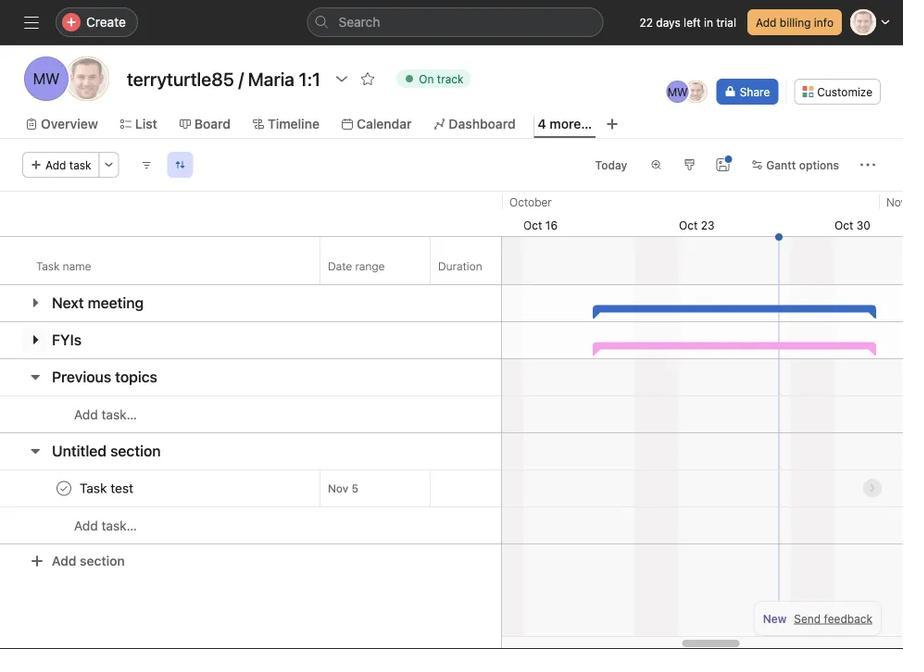 Task type: locate. For each thing, give the bounding box(es) containing it.
board
[[194, 116, 231, 132]]

options
[[799, 158, 840, 171]]

task… for 1st the add task… row from the top
[[102, 407, 137, 423]]

gantt
[[767, 158, 796, 171]]

1 add task… from the top
[[74, 407, 137, 423]]

0 horizontal spatial oct
[[524, 219, 543, 232]]

tt left share button
[[690, 85, 704, 98]]

list link
[[120, 114, 157, 134]]

search
[[339, 14, 380, 30]]

0 horizontal spatial nov
[[328, 482, 349, 495]]

add tab image
[[605, 117, 620, 132]]

0 vertical spatial expand task list for this section image
[[28, 296, 43, 310]]

expand task list for this section image for fyis
[[28, 333, 43, 348]]

add task… button up add section at the bottom of the page
[[52, 516, 137, 537]]

task… down task test text box
[[102, 518, 137, 534]]

add
[[756, 16, 777, 29], [45, 158, 66, 171], [74, 407, 98, 423], [74, 518, 98, 534], [52, 554, 76, 569]]

None text field
[[122, 62, 325, 95]]

search list box
[[307, 7, 604, 37]]

collapse task list for this section image
[[28, 370, 43, 385], [28, 444, 43, 459]]

meeting
[[88, 294, 144, 312]]

feedback
[[824, 613, 873, 626]]

23
[[701, 219, 715, 232]]

untitled section
[[52, 442, 161, 460]]

2 add task… row from the top
[[0, 507, 501, 545]]

more actions image right task
[[103, 159, 115, 171]]

0 vertical spatial add task… row
[[0, 396, 501, 434]]

1 vertical spatial add task…
[[74, 518, 137, 534]]

calendar
[[357, 116, 412, 132]]

range
[[355, 260, 385, 273]]

section
[[110, 442, 161, 460], [80, 554, 125, 569]]

expand task list for this section image
[[28, 296, 43, 310], [28, 333, 43, 348]]

more actions image
[[861, 158, 876, 172], [103, 159, 115, 171]]

add down completed option
[[52, 554, 76, 569]]

add task… for add task… button associated with 1st the add task… row from the top
[[74, 407, 137, 423]]

on track
[[419, 72, 464, 85]]

1 collapse task list for this section image from the top
[[28, 370, 43, 385]]

oct left 30 on the top of the page
[[835, 219, 854, 232]]

1 horizontal spatial nov
[[887, 196, 904, 209]]

1 task… from the top
[[102, 407, 137, 423]]

search button
[[307, 7, 604, 37]]

1 vertical spatial expand task list for this section image
[[28, 333, 43, 348]]

add task…
[[74, 407, 137, 423], [74, 518, 137, 534]]

oct 23
[[679, 219, 715, 232]]

16
[[546, 219, 558, 232]]

date
[[328, 260, 352, 273]]

collapse task list for this section image left previous
[[28, 370, 43, 385]]

oct for oct 23
[[679, 219, 698, 232]]

add left task
[[45, 158, 66, 171]]

1 add task… button from the top
[[52, 405, 137, 425]]

tt
[[78, 70, 96, 88], [690, 85, 704, 98]]

3 oct from the left
[[835, 219, 854, 232]]

section up task test cell
[[110, 442, 161, 460]]

customize button
[[794, 79, 881, 105]]

0 horizontal spatial mw
[[33, 70, 60, 88]]

dashboard
[[449, 116, 516, 132]]

fyis button
[[52, 323, 82, 357]]

Completed checkbox
[[53, 478, 75, 500]]

0 vertical spatial add task… button
[[52, 405, 137, 425]]

add task… button up untitled section
[[52, 405, 137, 425]]

october
[[510, 196, 552, 209]]

on
[[419, 72, 434, 85]]

overview link
[[26, 114, 98, 134]]

oct left 16
[[524, 219, 543, 232]]

gantt options
[[767, 158, 840, 171]]

add left billing
[[756, 16, 777, 29]]

tt up overview
[[78, 70, 96, 88]]

timeline link
[[253, 114, 320, 134]]

oct 16
[[524, 219, 558, 232]]

Task test text field
[[76, 480, 139, 498]]

task… up untitled section button
[[102, 407, 137, 423]]

1 vertical spatial section
[[80, 554, 125, 569]]

add up add section at the bottom of the page
[[74, 518, 98, 534]]

oct left the 23
[[679, 219, 698, 232]]

collapse task list for this section image left untitled
[[28, 444, 43, 459]]

task test cell
[[0, 470, 321, 508]]

1 vertical spatial add task… row
[[0, 507, 501, 545]]

mw left share button
[[668, 85, 688, 98]]

2 horizontal spatial oct
[[835, 219, 854, 232]]

next
[[52, 294, 84, 312]]

add inside 'button'
[[756, 16, 777, 29]]

2 add task… from the top
[[74, 518, 137, 534]]

mw
[[33, 70, 60, 88], [668, 85, 688, 98]]

customize
[[818, 85, 873, 98]]

2 task… from the top
[[102, 518, 137, 534]]

more actions image right options at the right of page
[[861, 158, 876, 172]]

1 vertical spatial collapse task list for this section image
[[28, 444, 43, 459]]

send
[[795, 613, 821, 626]]

oct for oct 30
[[835, 219, 854, 232]]

add task… button for 1st the add task… row from the top
[[52, 405, 137, 425]]

1 horizontal spatial mw
[[668, 85, 688, 98]]

section down task test text box
[[80, 554, 125, 569]]

trial
[[717, 16, 737, 29]]

1 vertical spatial task…
[[102, 518, 137, 534]]

0 vertical spatial task…
[[102, 407, 137, 423]]

share
[[740, 85, 770, 98]]

task… for 2nd the add task… row
[[102, 518, 137, 534]]

add task… button
[[52, 405, 137, 425], [52, 516, 137, 537]]

1 vertical spatial nov
[[328, 482, 349, 495]]

22
[[640, 16, 653, 29]]

1 oct from the left
[[524, 219, 543, 232]]

add task… row
[[0, 396, 501, 434], [0, 507, 501, 545]]

add billing info button
[[748, 9, 842, 35]]

on track button
[[388, 66, 480, 92]]

2 add task… button from the top
[[52, 516, 137, 537]]

0 vertical spatial nov
[[887, 196, 904, 209]]

add task… for add task… button associated with 2nd the add task… row
[[74, 518, 137, 534]]

expand task list for this section image left next
[[28, 296, 43, 310]]

0 vertical spatial collapse task list for this section image
[[28, 370, 43, 385]]

add task… up untitled section button
[[74, 407, 137, 423]]

2 oct from the left
[[679, 219, 698, 232]]

1 expand task list for this section image from the top
[[28, 296, 43, 310]]

oct for oct 16
[[524, 219, 543, 232]]

0 vertical spatial add task…
[[74, 407, 137, 423]]

more…
[[550, 116, 592, 132]]

0 vertical spatial section
[[110, 442, 161, 460]]

next meeting
[[52, 294, 144, 312]]

today button
[[587, 152, 636, 178]]

create button
[[56, 7, 138, 37]]

untitled
[[52, 442, 107, 460]]

4 more…
[[538, 116, 592, 132]]

oct
[[524, 219, 543, 232], [679, 219, 698, 232], [835, 219, 854, 232]]

nov
[[887, 196, 904, 209], [328, 482, 349, 495]]

None text field
[[431, 472, 578, 506]]

1 horizontal spatial oct
[[679, 219, 698, 232]]

nov for nov 5
[[328, 482, 349, 495]]

22 days left in trial
[[640, 16, 737, 29]]

mw up overview link
[[33, 70, 60, 88]]

2 expand task list for this section image from the top
[[28, 333, 43, 348]]

add task… down task test text box
[[74, 518, 137, 534]]

1 horizontal spatial more actions image
[[861, 158, 876, 172]]

1 vertical spatial add task… button
[[52, 516, 137, 537]]

expand task list for this section image left 'fyis' button
[[28, 333, 43, 348]]

task…
[[102, 407, 137, 423], [102, 518, 137, 534]]



Task type: describe. For each thing, give the bounding box(es) containing it.
track
[[437, 72, 464, 85]]

left
[[684, 16, 701, 29]]

color: section image
[[684, 159, 695, 171]]

section for add section
[[80, 554, 125, 569]]

timeline
[[268, 116, 320, 132]]

add task… button for 2nd the add task… row
[[52, 516, 137, 537]]

gantt options button
[[743, 152, 848, 178]]

nov for nov
[[887, 196, 904, 209]]

dashboard link
[[434, 114, 516, 134]]

overview
[[41, 116, 98, 132]]

new send feedback
[[763, 613, 873, 626]]

section for untitled section
[[110, 442, 161, 460]]

save options image
[[716, 158, 730, 172]]

billing
[[780, 16, 811, 29]]

name
[[63, 260, 91, 273]]

0 horizontal spatial tt
[[78, 70, 96, 88]]

info
[[814, 16, 834, 29]]

previous
[[52, 368, 111, 386]]

add section
[[52, 554, 125, 569]]

topics
[[115, 368, 157, 386]]

4 more… button
[[538, 114, 592, 134]]

board link
[[180, 114, 231, 134]]

previous topics button
[[52, 360, 157, 394]]

start date image
[[175, 159, 186, 171]]

new
[[763, 613, 787, 626]]

next meeting button
[[52, 286, 144, 320]]

add billing info
[[756, 16, 834, 29]]

fyis
[[52, 331, 82, 349]]

add to starred image
[[361, 71, 375, 86]]

add up untitled
[[74, 407, 98, 423]]

show options image
[[335, 71, 349, 86]]

4
[[538, 116, 546, 132]]

5
[[352, 482, 359, 495]]

1 add task… row from the top
[[0, 396, 501, 434]]

completed image
[[53, 478, 75, 500]]

untitled section button
[[52, 435, 161, 468]]

0 horizontal spatial more actions image
[[103, 159, 115, 171]]

task
[[69, 158, 91, 171]]

add section button
[[22, 545, 132, 578]]

duration
[[438, 260, 483, 273]]

share button
[[717, 79, 779, 105]]

expand task list for this section image for next meeting
[[28, 296, 43, 310]]

2 collapse task list for this section image from the top
[[28, 444, 43, 459]]

months image
[[651, 159, 662, 171]]

date range
[[328, 260, 385, 273]]

create
[[86, 14, 126, 30]]

nov 5
[[328, 482, 359, 495]]

scroll right to task image
[[867, 483, 878, 494]]

1 horizontal spatial tt
[[690, 85, 704, 98]]

add task button
[[22, 152, 100, 178]]

oct 30
[[835, 219, 871, 232]]

task name
[[36, 260, 91, 273]]

30
[[857, 219, 871, 232]]

today
[[596, 158, 628, 171]]

list
[[135, 116, 157, 132]]

calendar link
[[342, 114, 412, 134]]

send feedback link
[[795, 611, 873, 627]]

in
[[704, 16, 714, 29]]

days
[[656, 16, 681, 29]]

previous topics
[[52, 368, 157, 386]]

add task
[[45, 158, 91, 171]]

all tasks image
[[141, 159, 153, 171]]

expand sidebar image
[[24, 15, 39, 30]]

task
[[36, 260, 60, 273]]



Task type: vqa. For each thing, say whether or not it's contained in the screenshot.
TT to the right
yes



